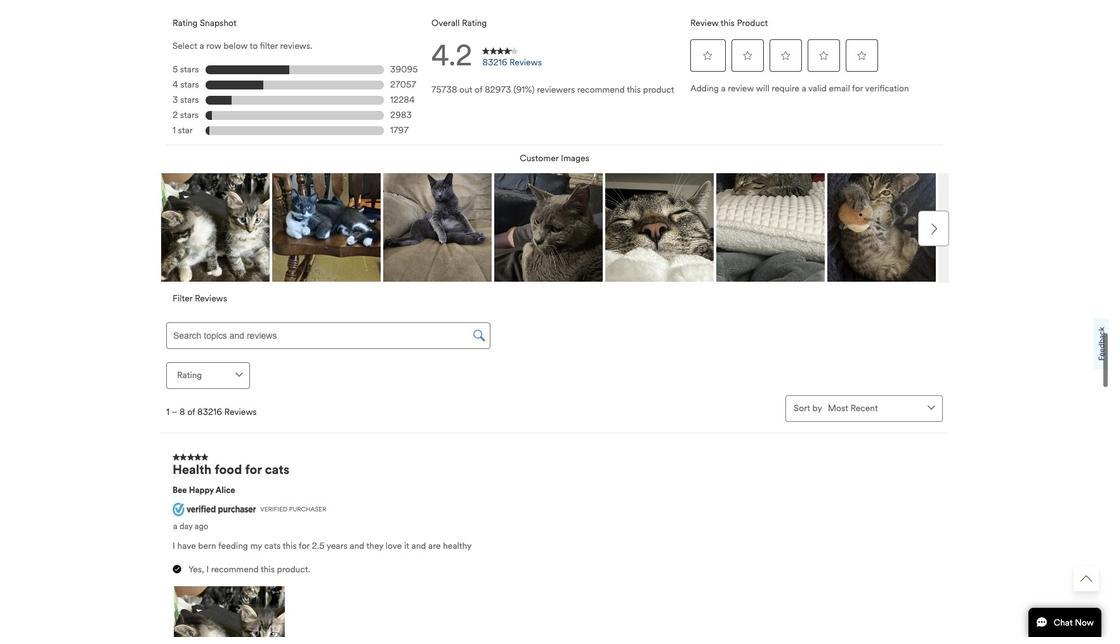 Task type: describe. For each thing, give the bounding box(es) containing it.
rating snapshot group
[[173, 62, 419, 138]]

styled arrow button link
[[1074, 566, 1099, 591]]

stars for 5 stars
[[180, 64, 199, 75]]

2 vertical spatial for
[[299, 541, 310, 552]]

filter
[[260, 40, 278, 51]]

75738 out of 82973 (91%) reviewers recommend this product
[[432, 84, 674, 95]]

a left row
[[200, 40, 204, 51]]

reviews for filter reviews
[[195, 293, 227, 304]]

1 for 1 – 8 of 83216 reviews
[[166, 407, 169, 417]]

scroll to top image
[[1081, 573, 1092, 584]]

they
[[366, 541, 383, 552]]

a left valid
[[802, 83, 806, 94]]

verification
[[865, 83, 909, 94]]

5
[[173, 64, 178, 75]]

reviewers
[[537, 84, 575, 95]]

yes,
[[188, 564, 204, 575]]

a day ago
[[173, 522, 208, 532]]

valid
[[808, 83, 827, 94]]

82973
[[485, 84, 511, 95]]

recommend inside the overall rating element
[[577, 84, 625, 95]]

this up "product."
[[283, 541, 297, 552]]

select
[[173, 40, 197, 51]]

this right 'review'
[[721, 18, 735, 28]]

have
[[177, 541, 196, 552]]

overall
[[432, 18, 460, 28]]

83216 reviews link
[[476, 40, 549, 78]]

2 stars
[[173, 110, 199, 121]]

health
[[173, 462, 212, 478]]

1 vertical spatial cats
[[264, 541, 281, 552]]

0 horizontal spatial i
[[173, 541, 175, 552]]

stars for 4 stars
[[180, 79, 199, 90]]

1 star
[[173, 125, 193, 136]]

4
[[173, 79, 178, 90]]

27057
[[390, 79, 416, 90]]

product.
[[277, 564, 310, 575]]

2 rating from the left
[[462, 18, 487, 28]]

adding
[[690, 83, 719, 94]]

3
[[173, 95, 178, 105]]

2.5
[[312, 541, 325, 552]]

1 horizontal spatial i
[[206, 564, 209, 575]]

1 vertical spatial 83216
[[197, 407, 222, 417]]

83216 reviews
[[483, 57, 542, 68]]

i have bern feeding my cats this for 2.5 years and they love it and are healthy
[[173, 541, 472, 552]]

adding a review will require a valid email for verification
[[690, 83, 909, 94]]

row
[[206, 40, 221, 51]]

love
[[386, 541, 402, 552]]

out
[[459, 84, 472, 95]]

Search topics and reviews text field
[[166, 322, 491, 349]]

filter
[[173, 293, 193, 304]]

it
[[404, 541, 409, 552]]

of inside the overall rating element
[[475, 84, 483, 95]]

rating snapshot
[[173, 18, 236, 28]]



Task type: vqa. For each thing, say whether or not it's contained in the screenshot.
Mini to the middle
no



Task type: locate. For each thing, give the bounding box(es) containing it.
and right "it"
[[412, 541, 426, 552]]

0 vertical spatial recommend
[[577, 84, 625, 95]]

years
[[327, 541, 348, 552]]

stars right 2 at top
[[180, 110, 199, 121]]

customer
[[520, 153, 559, 164]]

require
[[772, 83, 800, 94]]

rating up select
[[173, 18, 198, 28]]

my
[[250, 541, 262, 552]]

cats right 'food'
[[265, 462, 290, 478]]

stars right 4
[[180, 79, 199, 90]]

this left product
[[627, 84, 641, 95]]

0 horizontal spatial 1
[[166, 407, 169, 417]]

product
[[643, 84, 674, 95]]

reviews inside the overall rating element
[[510, 57, 542, 68]]

1 horizontal spatial rating
[[462, 18, 487, 28]]

reviews.
[[280, 40, 312, 51]]

rating
[[173, 18, 198, 28], [462, 18, 487, 28]]

customer images
[[520, 153, 589, 164]]

review
[[728, 83, 754, 94]]

1 and from the left
[[350, 541, 364, 552]]

rating right 'overall'
[[462, 18, 487, 28]]

39095
[[390, 64, 418, 75]]

images
[[561, 153, 589, 164]]

overall rating
[[432, 18, 487, 28]]

1 – 8 of 83216 reviews
[[166, 407, 257, 417]]

stars for 2 stars
[[180, 110, 199, 121]]

a left review in the right top of the page
[[721, 83, 726, 94]]

a
[[200, 40, 204, 51], [721, 83, 726, 94], [802, 83, 806, 94], [173, 522, 177, 532]]

this
[[721, 18, 735, 28], [627, 84, 641, 95], [283, 541, 297, 552], [261, 564, 275, 575]]

this inside the overall rating element
[[627, 84, 641, 95]]

1 vertical spatial reviews
[[195, 293, 227, 304]]

2
[[173, 110, 178, 121]]

stars
[[180, 64, 199, 75], [180, 79, 199, 90], [180, 95, 199, 105], [180, 110, 199, 121]]

83216 up 82973 at the left top of page
[[483, 57, 507, 68]]

this left "product."
[[261, 564, 275, 575]]

reviews right 'filter'
[[195, 293, 227, 304]]

0 vertical spatial for
[[852, 83, 863, 94]]

cats right my
[[264, 541, 281, 552]]

day
[[180, 522, 193, 532]]

reviews up (91%)
[[510, 57, 542, 68]]

0 vertical spatial cats
[[265, 462, 290, 478]]

1 vertical spatial i
[[206, 564, 209, 575]]

and left they
[[350, 541, 364, 552]]

1 vertical spatial for
[[245, 462, 262, 478]]

3 stars
[[173, 95, 199, 105]]

1 for 1 star
[[173, 125, 176, 136]]

0 horizontal spatial rating
[[173, 18, 198, 28]]

2 and from the left
[[412, 541, 426, 552]]

0 horizontal spatial and
[[350, 541, 364, 552]]

1
[[173, 125, 176, 136], [166, 407, 169, 417]]

rating is 0 (out of 5 stars). group
[[690, 37, 881, 75]]

83216 inside the overall rating element
[[483, 57, 507, 68]]

2983
[[390, 110, 412, 121]]

email
[[829, 83, 850, 94]]

product
[[737, 18, 768, 28]]

feeding
[[218, 541, 248, 552]]

1 horizontal spatial and
[[412, 541, 426, 552]]

for
[[852, 83, 863, 94], [245, 462, 262, 478], [299, 541, 310, 552]]

75738
[[432, 84, 457, 95]]

a left 'day'
[[173, 522, 177, 532]]

None search field
[[166, 322, 491, 349]]

yes, i recommend this product.
[[188, 564, 310, 575]]

0 horizontal spatial for
[[245, 462, 262, 478]]

i right yes,
[[206, 564, 209, 575]]

recommend down feeding
[[211, 564, 259, 575]]

83216 right 8
[[197, 407, 222, 417]]

0 horizontal spatial 83216
[[197, 407, 222, 417]]

0 horizontal spatial of
[[187, 407, 195, 417]]

snapshot
[[200, 18, 236, 28]]

healthy
[[443, 541, 472, 552]]

stars right the 5
[[180, 64, 199, 75]]

1 vertical spatial recommend
[[211, 564, 259, 575]]

1 horizontal spatial for
[[299, 541, 310, 552]]

1 horizontal spatial 83216
[[483, 57, 507, 68]]

for right email
[[852, 83, 863, 94]]

1 rating from the left
[[173, 18, 198, 28]]

reviews
[[510, 57, 542, 68], [195, 293, 227, 304], [224, 407, 257, 417]]

ago
[[195, 522, 208, 532]]

reviews for 83216 reviews
[[510, 57, 542, 68]]

0 vertical spatial reviews
[[510, 57, 542, 68]]

will
[[756, 83, 770, 94]]

1 left –
[[166, 407, 169, 417]]

0 vertical spatial i
[[173, 541, 175, 552]]

4.2
[[432, 38, 472, 73]]

reviews right 8
[[224, 407, 257, 417]]

for right 'food'
[[245, 462, 262, 478]]

2 vertical spatial reviews
[[224, 407, 257, 417]]

review
[[690, 18, 719, 28]]

of
[[475, 84, 483, 95], [187, 407, 195, 417]]

1 vertical spatial 1
[[166, 407, 169, 417]]

of right out
[[475, 84, 483, 95]]

1797
[[390, 125, 409, 136]]

and
[[350, 541, 364, 552], [412, 541, 426, 552]]

for left 2.5
[[299, 541, 310, 552]]

select a row below to filter reviews.
[[173, 40, 312, 51]]

1 inside rating snapshot group
[[173, 125, 176, 136]]

review this product
[[690, 18, 768, 28]]

bern
[[198, 541, 216, 552]]

0 vertical spatial 1
[[173, 125, 176, 136]]

i
[[173, 541, 175, 552], [206, 564, 209, 575]]

2 horizontal spatial for
[[852, 83, 863, 94]]

stars right 3 on the left top
[[180, 95, 199, 105]]

overall rating element
[[425, 10, 684, 101]]

below
[[224, 40, 248, 51]]

5 stars
[[173, 64, 199, 75]]

1 vertical spatial of
[[187, 407, 195, 417]]

1 horizontal spatial recommend
[[577, 84, 625, 95]]

1 left the star at the left top of the page
[[173, 125, 176, 136]]

recommend
[[577, 84, 625, 95], [211, 564, 259, 575]]

filter reviews
[[173, 293, 227, 304]]

(91%)
[[513, 84, 535, 95]]

0 horizontal spatial recommend
[[211, 564, 259, 575]]

i left have
[[173, 541, 175, 552]]

0 vertical spatial of
[[475, 84, 483, 95]]

1 horizontal spatial 1
[[173, 125, 176, 136]]

–
[[172, 407, 177, 417]]

8
[[180, 407, 185, 417]]

recommend right reviewers
[[577, 84, 625, 95]]

83216
[[483, 57, 507, 68], [197, 407, 222, 417]]

0 vertical spatial 83216
[[483, 57, 507, 68]]

to
[[250, 40, 258, 51]]

food
[[215, 462, 242, 478]]

health food for cats
[[173, 462, 290, 478]]

stars for 3 stars
[[180, 95, 199, 105]]

star
[[178, 125, 193, 136]]

12284
[[390, 95, 415, 105]]

cats
[[265, 462, 290, 478], [264, 541, 281, 552]]

4 stars
[[173, 79, 199, 90]]

of right 8
[[187, 407, 195, 417]]

are
[[428, 541, 441, 552]]

1 horizontal spatial of
[[475, 84, 483, 95]]



